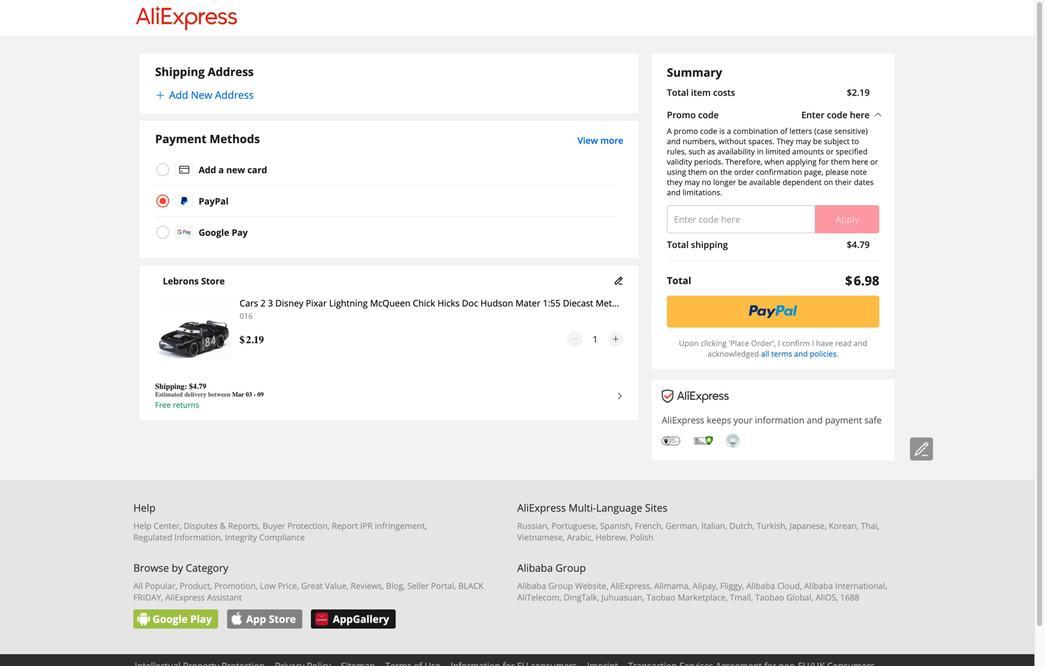 Task type: vqa. For each thing, say whether or not it's contained in the screenshot.
terms
yes



Task type: locate. For each thing, give the bounding box(es) containing it.
0 horizontal spatial be
[[738, 177, 747, 187]]

2 left the 1
[[246, 334, 251, 346]]

1 horizontal spatial $4.79
[[847, 239, 870, 251]]

address up add new address
[[208, 64, 254, 80]]

$4.79 up returns
[[189, 382, 206, 391]]

0 vertical spatial add
[[169, 88, 188, 102]]

alibaba international link
[[804, 581, 885, 592]]

google left play
[[153, 613, 188, 626]]

2 vertical spatial .
[[837, 349, 839, 359]]

alimama link
[[654, 581, 689, 592]]

0 vertical spatial 2
[[260, 297, 266, 309]]

0 horizontal spatial .
[[251, 334, 254, 346]]

. for 1
[[251, 334, 254, 346]]

letters
[[790, 126, 812, 136]]

1 horizontal spatial store
[[269, 613, 296, 626]]

$
[[845, 272, 853, 290], [240, 334, 245, 346]]

3 total from the top
[[667, 274, 691, 287]]

aliexpress multi-language sites russian , portuguese , spanish , french , german , italian , dutch , turkish , japanese , korean , thai , vietnamese , arabic , hebrew , polish
[[517, 501, 879, 544]]

1 horizontal spatial 2
[[260, 297, 266, 309]]

code down total item costs
[[698, 109, 719, 121]]

1 vertical spatial $4.79
[[189, 382, 206, 391]]

dingtalk
[[564, 592, 597, 604]]

here
[[850, 109, 870, 121], [852, 156, 868, 167]]

aliexpress inside alibaba group alibaba group website , aliexpress , alimama , alipay , fliggy , alibaba cloud , alibaba international , alitelecom , dingtalk , juhuasuan , taobao marketplace , tmall , taobao global , alios , 1688
[[611, 581, 650, 592]]

on
[[709, 167, 718, 177], [824, 177, 833, 187]]

total up the 'racing'
[[667, 274, 691, 287]]

alimama
[[654, 581, 689, 592]]

your
[[734, 414, 753, 426]]

enter code here
[[801, 109, 870, 121]]

aliexpress up the google play
[[165, 592, 205, 604]]

1 vertical spatial total
[[667, 239, 689, 251]]

here up dates
[[852, 156, 868, 167]]

a
[[667, 126, 672, 136]]

add left new
[[169, 88, 188, 102]]

0 vertical spatial 9
[[865, 272, 872, 290]]

or down (case
[[826, 146, 834, 157]]

0 horizontal spatial google
[[153, 613, 188, 626]]

app
[[246, 613, 266, 626]]

order',
[[751, 338, 776, 349]]

them right "for"
[[831, 156, 850, 167]]

category
[[186, 561, 228, 575]]

2 taobao from the left
[[755, 592, 784, 604]]

dutch
[[729, 520, 753, 532]]

store right app
[[269, 613, 296, 626]]

2 help from the top
[[133, 520, 151, 532]]

0 horizontal spatial 9
[[259, 334, 264, 346]]

portal
[[431, 581, 454, 592]]

0 horizontal spatial i
[[778, 338, 780, 349]]

spaces.
[[748, 136, 775, 147]]

total for total shipping
[[667, 239, 689, 251]]

and right terms
[[794, 349, 808, 359]]

0 vertical spatial google
[[199, 226, 229, 239]]

by
[[172, 561, 183, 575]]

1 vertical spatial may
[[685, 177, 700, 187]]

taobao
[[647, 592, 676, 604], [755, 592, 784, 604]]

here up sensitive)
[[850, 109, 870, 121]]

arabic
[[567, 532, 591, 544]]

1 vertical spatial help
[[133, 520, 151, 532]]

french link
[[635, 520, 661, 532]]

1 vertical spatial .
[[251, 334, 254, 346]]

alibaba right cloud
[[804, 581, 833, 592]]

polish link
[[630, 532, 654, 544]]

polish
[[630, 532, 654, 544]]

1 horizontal spatial google
[[199, 226, 229, 239]]

1 horizontal spatial or
[[870, 156, 878, 167]]

1 help from the top
[[133, 501, 156, 515]]

1 horizontal spatial be
[[813, 136, 822, 147]]

2bunkav image
[[176, 164, 193, 176]]

0 horizontal spatial 2
[[246, 334, 251, 346]]

portuguese
[[552, 520, 596, 532]]

0 vertical spatial help
[[133, 501, 156, 515]]

add
[[169, 88, 188, 102], [199, 164, 216, 176]]

and right read
[[854, 338, 867, 349]]

2 left 3
[[260, 297, 266, 309]]

black friday
[[133, 581, 484, 604]]

2 horizontal spatial .
[[861, 272, 865, 290]]

Enter code here field
[[667, 205, 815, 234]]

google play
[[153, 613, 212, 626]]

$ left the 1
[[240, 334, 245, 346]]

0 vertical spatial total
[[667, 86, 689, 99]]

may right they at the right top of page
[[796, 136, 811, 147]]

add new address button
[[155, 87, 254, 103]]

i left have
[[812, 338, 814, 349]]

2
[[260, 297, 266, 309], [246, 334, 251, 346]]

confirmation
[[756, 167, 802, 177]]

2 total from the top
[[667, 239, 689, 251]]

total up promo on the top of the page
[[667, 86, 689, 99]]

value
[[325, 581, 346, 592]]

them
[[831, 156, 850, 167], [688, 167, 707, 177]]

. for 9
[[861, 272, 865, 290]]

total left the shipping
[[667, 239, 689, 251]]

0 horizontal spatial $4.79
[[189, 382, 206, 391]]

add inside button
[[169, 88, 188, 102]]

2 for .
[[246, 334, 251, 346]]

. left 8
[[861, 272, 865, 290]]

taobao right the juhuasuan
[[647, 592, 676, 604]]

or right note
[[870, 156, 878, 167]]

0 vertical spatial be
[[813, 136, 822, 147]]

total item costs
[[667, 86, 735, 99]]

lebrons
[[163, 275, 199, 287]]

spanish link
[[600, 520, 631, 532]]

chick
[[413, 297, 435, 309]]

0 vertical spatial group
[[556, 561, 586, 575]]

google for google play
[[153, 613, 188, 626]]

be right longer at the top of the page
[[738, 177, 747, 187]]

2 for 3
[[260, 297, 266, 309]]

dingtalk link
[[564, 592, 597, 604]]

1:55
[[543, 297, 561, 309]]

1 horizontal spatial may
[[796, 136, 811, 147]]

lebrons store
[[163, 275, 225, 287]]

may
[[796, 136, 811, 147], [685, 177, 700, 187]]

3mqpvwq image
[[176, 195, 193, 207]]

1
[[254, 334, 259, 346]]

taobao left global on the right bottom
[[755, 592, 784, 604]]

methods
[[210, 131, 260, 147]]

alibaba down vietnamese link
[[517, 581, 546, 592]]

code inside a promo code is a combination of letters (case sensitive) and numbers, without spaces.  they may be subject to rules, such as availability in limited amounts or specified validity periods. therefore, when applying for them here or using them on the order confirmation page, please note they may no longer be available dependent on their dates and limitations.
[[700, 126, 717, 136]]

low price link
[[260, 581, 297, 592]]

code left is
[[700, 126, 717, 136]]

1 vertical spatial be
[[738, 177, 747, 187]]

1 vertical spatial address
[[215, 88, 254, 102]]

1 horizontal spatial i
[[812, 338, 814, 349]]

address right new
[[215, 88, 254, 102]]

1 vertical spatial $
[[240, 334, 245, 346]]

for
[[819, 156, 829, 167]]

a right is
[[727, 126, 731, 136]]

language
[[596, 501, 642, 515]]

alibaba left cloud
[[746, 581, 775, 592]]

1 horizontal spatial $
[[845, 272, 853, 290]]

. down '016'
[[251, 334, 254, 346]]

italian link
[[701, 520, 725, 532]]

'place
[[729, 338, 749, 349]]

1 horizontal spatial taobao
[[755, 592, 784, 604]]

cars 2 3 disney pixar lightning mcqueen chick hicks doc hudson mater 1:55 diecast metal alloy model racing boy birthday gift toy 016
[[240, 297, 790, 322]]

. right have
[[837, 349, 839, 359]]

or
[[826, 146, 834, 157], [870, 156, 878, 167]]

code for promo
[[698, 109, 719, 121]]

help up help center link
[[133, 501, 156, 515]]

1 vertical spatial 9
[[259, 334, 264, 346]]

1 vertical spatial google
[[153, 613, 188, 626]]

google left "pay"
[[199, 226, 229, 239]]

None text field
[[585, 332, 606, 347]]

$ for $ 6 . 9 8
[[845, 272, 853, 290]]

$4.79 inside the "shipping: $4.79 estimated delivery between mar 03 - 09 free returns"
[[189, 382, 206, 391]]

1 horizontal spatial add
[[199, 164, 216, 176]]

disputes
[[184, 520, 218, 532]]

add new address
[[169, 88, 254, 102]]

0 vertical spatial may
[[796, 136, 811, 147]]

0 vertical spatial .
[[861, 272, 865, 290]]

1 vertical spatial group
[[548, 581, 573, 592]]

be left subject
[[813, 136, 822, 147]]

aliexpress right website
[[611, 581, 650, 592]]

2 inside cars 2 3 disney pixar lightning mcqueen chick hicks doc hudson mater 1:55 diecast metal alloy model racing boy birthday gift toy 016
[[260, 297, 266, 309]]

google inside "link"
[[153, 613, 188, 626]]

0 horizontal spatial taobao
[[647, 592, 676, 604]]

0 horizontal spatial or
[[826, 146, 834, 157]]

blog
[[386, 581, 403, 592]]

0 vertical spatial store
[[201, 275, 225, 287]]

total
[[667, 86, 689, 99], [667, 239, 689, 251], [667, 274, 691, 287]]

1688
[[840, 592, 859, 604]]

google for google pay
[[199, 226, 229, 239]]

(case
[[814, 126, 832, 136]]

add right 2bunkav "image"
[[199, 164, 216, 176]]

is
[[719, 126, 725, 136]]

on left the
[[709, 167, 718, 177]]

0 vertical spatial $
[[845, 272, 853, 290]]

dates
[[854, 177, 874, 187]]

code up sensitive)
[[827, 109, 848, 121]]

$ for $ 2 . 1 9
[[240, 334, 245, 346]]

.
[[861, 272, 865, 290], [251, 334, 254, 346], [837, 349, 839, 359]]

add a new card
[[199, 164, 267, 176]]

a promo code is a combination of letters (case sensitive) and numbers, without spaces.  they may be subject to rules, such as availability in limited amounts or specified validity periods. therefore, when applying for them here or using them on the order confirmation page, please note they may no longer be available dependent on their dates and limitations.
[[667, 126, 878, 198]]

1 horizontal spatial a
[[727, 126, 731, 136]]

international
[[835, 581, 885, 592]]

0 horizontal spatial them
[[688, 167, 707, 177]]

8
[[872, 272, 879, 290]]

apply button
[[815, 205, 879, 234]]

may left no
[[685, 177, 700, 187]]

alibaba
[[517, 561, 553, 575], [517, 581, 546, 592], [746, 581, 775, 592], [804, 581, 833, 592]]

great value link
[[301, 581, 346, 592]]

i right order',
[[778, 338, 780, 349]]

store right lebrons at the top of page
[[201, 275, 225, 287]]

available
[[749, 177, 781, 187]]

0 vertical spatial a
[[727, 126, 731, 136]]

help left the center
[[133, 520, 151, 532]]

they
[[777, 136, 794, 147]]

help help center , disputes & reports , buyer protection , report ipr infringement , regulated information , integrity compliance
[[133, 501, 427, 544]]

a left the new
[[219, 164, 224, 176]]

on left their
[[824, 177, 833, 187]]

1 vertical spatial here
[[852, 156, 868, 167]]

1 vertical spatial store
[[269, 613, 296, 626]]

free
[[155, 400, 171, 410]]

$4.79 down the apply button at the right
[[847, 239, 870, 251]]

read
[[835, 338, 852, 349]]

clicking
[[701, 338, 727, 349]]

arabic link
[[567, 532, 591, 544]]

1 vertical spatial 2
[[246, 334, 251, 346]]

0 vertical spatial $4.79
[[847, 239, 870, 251]]

dutch link
[[729, 520, 753, 532]]

0 horizontal spatial $
[[240, 334, 245, 346]]

specified
[[836, 146, 868, 157]]

0 horizontal spatial add
[[169, 88, 188, 102]]

total for total
[[667, 274, 691, 287]]

1 vertical spatial a
[[219, 164, 224, 176]]

price
[[278, 581, 297, 592]]

$ left 6
[[845, 272, 853, 290]]

2 vertical spatial total
[[667, 274, 691, 287]]

$ 2 . 1 9
[[240, 334, 264, 346]]

and
[[667, 136, 681, 147], [667, 187, 681, 198], [854, 338, 867, 349], [794, 349, 808, 359], [807, 414, 823, 426]]

0 horizontal spatial store
[[201, 275, 225, 287]]

them down such at the top of the page
[[688, 167, 707, 177]]

1 total from the top
[[667, 86, 689, 99]]

1 vertical spatial add
[[199, 164, 216, 176]]

aliexpress up russian link
[[517, 501, 566, 515]]

1 horizontal spatial them
[[831, 156, 850, 167]]

aliexpress keeps your information and payment safe
[[662, 414, 882, 426]]

combination
[[733, 126, 778, 136]]

alitelecom link
[[517, 592, 560, 604]]



Task type: describe. For each thing, give the bounding box(es) containing it.
russian
[[517, 520, 547, 532]]

vietnamese link
[[517, 532, 563, 544]]

lightning
[[329, 297, 368, 309]]

hebrew
[[596, 532, 626, 544]]

promotion link
[[214, 581, 256, 592]]

alipay
[[693, 581, 716, 592]]

subject
[[824, 136, 850, 147]]

1 taobao from the left
[[647, 592, 676, 604]]

keeps
[[707, 414, 731, 426]]

total for total item costs
[[667, 86, 689, 99]]

browse by category
[[133, 561, 228, 575]]

turkish link
[[757, 520, 785, 532]]

using
[[667, 167, 686, 177]]

alloy
[[622, 297, 642, 309]]

thai link
[[861, 520, 877, 532]]

popular
[[145, 581, 175, 592]]

pay
[[232, 226, 248, 239]]

cloud
[[777, 581, 800, 592]]

they
[[667, 177, 683, 187]]

store for app store
[[269, 613, 296, 626]]

returns
[[173, 400, 199, 410]]

alibaba up alitelecom
[[517, 561, 553, 575]]

6
[[854, 272, 861, 290]]

1 i from the left
[[778, 338, 780, 349]]

taobao global link
[[755, 592, 811, 604]]

to
[[852, 136, 859, 147]]

all popular link
[[133, 581, 175, 592]]

and down using
[[667, 187, 681, 198]]

here inside a promo code is a combination of letters (case sensitive) and numbers, without spaces.  they may be subject to rules, such as availability in limited amounts or specified validity periods. therefore, when applying for them here or using them on the order confirmation page, please note they may no longer be available dependent on their dates and limitations.
[[852, 156, 868, 167]]

birthday
[[720, 297, 756, 309]]

racing
[[673, 297, 700, 309]]

aliexpress left keeps
[[662, 414, 704, 426]]

0 horizontal spatial may
[[685, 177, 700, 187]]

store for lebrons store
[[201, 275, 225, 287]]

limited
[[766, 146, 790, 157]]

numbers,
[[683, 136, 717, 147]]

product
[[180, 581, 210, 592]]

compliance
[[259, 532, 305, 544]]

all
[[761, 349, 769, 359]]

korean link
[[829, 520, 857, 532]]

acknowledged
[[708, 349, 759, 359]]

1688 link
[[840, 592, 859, 604]]

alibaba group alibaba group website , aliexpress , alimama , alipay , fliggy , alibaba cloud , alibaba international , alitelecom , dingtalk , juhuasuan , taobao marketplace , tmall , taobao global , alios , 1688
[[517, 561, 887, 604]]

vietnamese
[[517, 532, 563, 544]]

no
[[702, 177, 711, 187]]

016
[[240, 311, 253, 322]]

protection
[[287, 520, 328, 532]]

0 vertical spatial address
[[208, 64, 254, 80]]

all terms and policies .
[[761, 349, 839, 359]]

product link
[[180, 581, 210, 592]]

address inside button
[[215, 88, 254, 102]]

thai
[[861, 520, 877, 532]]

3mqpvwq image
[[176, 227, 193, 238]]

dependent
[[783, 177, 822, 187]]

disputes & reports link
[[184, 520, 258, 532]]

doc
[[462, 297, 478, 309]]

view
[[578, 134, 598, 147]]

total shipping
[[667, 239, 728, 251]]

and inside upon clicking 'place order', i confirm i have read and acknowledged
[[854, 338, 867, 349]]

1 horizontal spatial on
[[824, 177, 833, 187]]

upon
[[679, 338, 699, 349]]

pixar
[[306, 297, 327, 309]]

a inside a promo code is a combination of letters (case sensitive) and numbers, without spaces.  they may be subject to rules, such as availability in limited amounts or specified validity periods. therefore, when applying for them here or using them on the order confirmation page, please note they may no longer be available dependent on their dates and limitations.
[[727, 126, 731, 136]]

shipping:
[[155, 382, 187, 391]]

order
[[734, 167, 754, 177]]

tmall
[[730, 592, 751, 604]]

information
[[755, 414, 805, 426]]

0 vertical spatial here
[[850, 109, 870, 121]]

add for add a new card
[[199, 164, 216, 176]]

, aliexpress assistant
[[161, 592, 242, 604]]

japanese link
[[790, 520, 825, 532]]

add for add new address
[[169, 88, 188, 102]]

tmall link
[[730, 592, 751, 604]]

without
[[719, 136, 746, 147]]

-
[[254, 391, 256, 399]]

1 horizontal spatial 9
[[865, 272, 872, 290]]

new
[[191, 88, 212, 102]]

code for enter
[[827, 109, 848, 121]]

the
[[720, 167, 732, 177]]

new
[[226, 164, 245, 176]]

assistant
[[207, 592, 242, 604]]

browse
[[133, 561, 169, 575]]

all popular , product , promotion , low price , great value , reviews , blog , seller portal ,
[[133, 581, 458, 592]]

black
[[458, 581, 484, 592]]

and up "validity"
[[667, 136, 681, 147]]

infringement
[[375, 520, 425, 532]]

&
[[220, 520, 226, 532]]

taobao marketplace link
[[647, 592, 726, 604]]

0 horizontal spatial on
[[709, 167, 718, 177]]

rules,
[[667, 146, 687, 157]]

google pay
[[199, 226, 248, 239]]

of
[[780, 126, 788, 136]]

0 horizontal spatial a
[[219, 164, 224, 176]]

russian link
[[517, 520, 547, 532]]

2 i from the left
[[812, 338, 814, 349]]

seller portal link
[[407, 581, 454, 592]]

juhuasuan
[[601, 592, 642, 604]]

09
[[257, 391, 264, 399]]

please
[[826, 167, 849, 177]]

friday
[[133, 592, 161, 604]]

3
[[268, 297, 273, 309]]

03
[[246, 391, 252, 399]]

more
[[600, 134, 623, 147]]

regulated information link
[[133, 532, 221, 544]]

multi-
[[569, 501, 596, 515]]

and left "payment"
[[807, 414, 823, 426]]

aliexpress assistant link
[[165, 592, 242, 604]]

play
[[190, 613, 212, 626]]

promo
[[674, 126, 698, 136]]

aliexpress inside 'aliexpress multi-language sites russian , portuguese , spanish , french , german , italian , dutch , turkish , japanese , korean , thai , vietnamese , arabic , hebrew , polish'
[[517, 501, 566, 515]]

1 horizontal spatial .
[[837, 349, 839, 359]]



